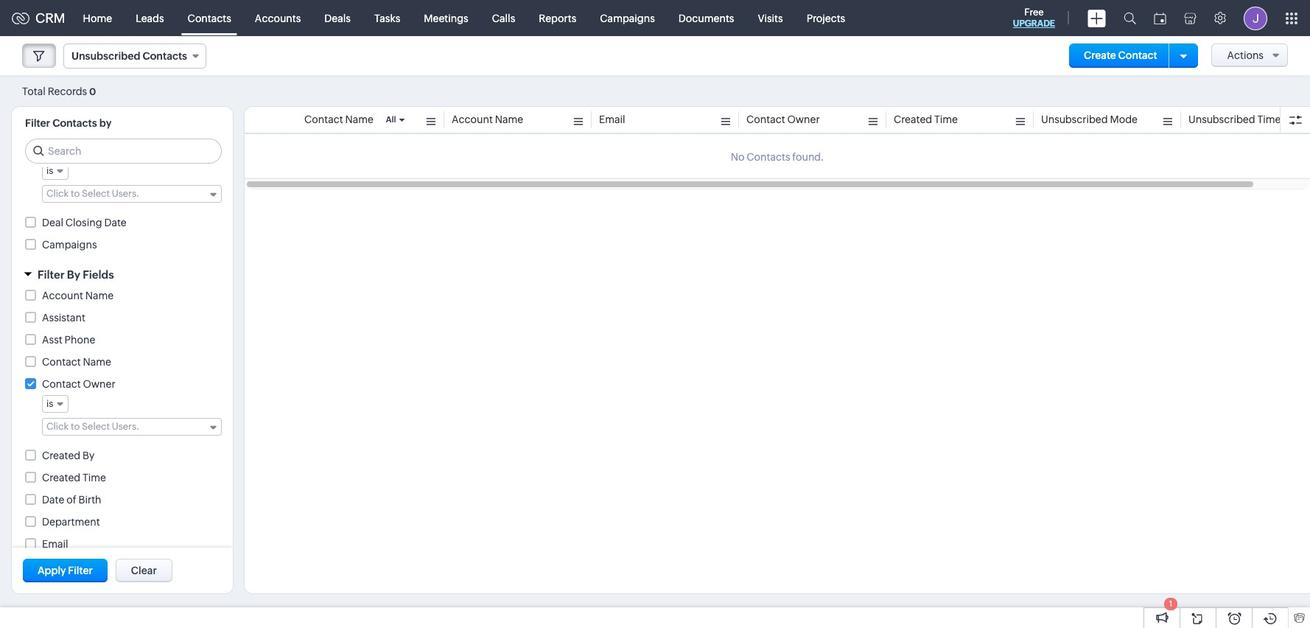 Task type: locate. For each thing, give the bounding box(es) containing it.
date left of
[[42, 494, 64, 505]]

click to select users.
[[46, 188, 140, 199], [46, 421, 140, 432]]

date right closing
[[104, 217, 127, 228]]

1 horizontal spatial owner
[[788, 114, 820, 125]]

total records 0
[[22, 85, 96, 97]]

filter down total
[[25, 117, 50, 129]]

closing
[[65, 217, 102, 228]]

0 horizontal spatial account
[[42, 289, 83, 301]]

1 vertical spatial contact name
[[42, 356, 111, 368]]

name
[[345, 114, 374, 125], [495, 114, 524, 125], [85, 289, 114, 301], [83, 356, 111, 368]]

is field down filter contacts by
[[42, 162, 69, 180]]

total
[[22, 85, 46, 97]]

accounts link
[[243, 0, 313, 36]]

logo image
[[12, 12, 29, 24]]

0
[[89, 86, 96, 97]]

click for 2nd the is "field"
[[46, 421, 69, 432]]

0 vertical spatial is field
[[42, 162, 69, 180]]

filter for filter by fields
[[38, 268, 65, 281]]

1 vertical spatial by
[[83, 449, 95, 461]]

0 vertical spatial email
[[599, 114, 626, 125]]

assistant
[[42, 312, 85, 323]]

0 vertical spatial contacts
[[188, 12, 231, 24]]

filter up assistant
[[38, 268, 65, 281]]

contact name down phone on the bottom left of the page
[[42, 356, 111, 368]]

unsubscribed mode
[[1042, 114, 1138, 125]]

by inside dropdown button
[[67, 268, 80, 281]]

home
[[83, 12, 112, 24]]

leads link
[[124, 0, 176, 36]]

unsubscribed
[[72, 50, 140, 62], [1042, 114, 1108, 125], [1189, 114, 1256, 125]]

contacts right leads
[[188, 12, 231, 24]]

accounts
[[255, 12, 301, 24]]

to up closing
[[71, 188, 80, 199]]

to up created by
[[71, 421, 80, 432]]

create contact button
[[1070, 43, 1173, 68]]

select
[[82, 188, 110, 199], [82, 421, 110, 432]]

0 horizontal spatial campaigns
[[42, 239, 97, 250]]

2 horizontal spatial unsubscribed
[[1189, 114, 1256, 125]]

home link
[[71, 0, 124, 36]]

contacts
[[188, 12, 231, 24], [143, 50, 187, 62], [52, 117, 97, 129]]

0 vertical spatial by
[[67, 268, 80, 281]]

contacts for filter contacts by
[[52, 117, 97, 129]]

unsubscribed time
[[1189, 114, 1282, 125]]

1 horizontal spatial account
[[452, 114, 493, 125]]

unsubscribed left mode
[[1042, 114, 1108, 125]]

documents link
[[667, 0, 746, 36]]

filter right the apply
[[68, 565, 93, 576]]

of
[[66, 494, 76, 505]]

crm
[[35, 10, 65, 26]]

2 to from the top
[[71, 421, 80, 432]]

is field up created by
[[42, 395, 69, 413]]

0 horizontal spatial contact name
[[42, 356, 111, 368]]

1 vertical spatial account name
[[42, 289, 114, 301]]

1 vertical spatial click to select users. field
[[42, 418, 222, 435]]

account name
[[452, 114, 524, 125], [42, 289, 114, 301]]

1 vertical spatial created time
[[42, 472, 106, 483]]

0 vertical spatial click
[[46, 188, 69, 199]]

unsubscribed down actions
[[1189, 114, 1256, 125]]

asst phone
[[42, 334, 95, 346]]

created time
[[894, 114, 958, 125], [42, 472, 106, 483]]

2 vertical spatial contacts
[[52, 117, 97, 129]]

1 vertical spatial click to select users.
[[46, 421, 140, 432]]

filter
[[25, 117, 50, 129], [38, 268, 65, 281], [68, 565, 93, 576]]

email
[[599, 114, 626, 125], [42, 538, 68, 550]]

0 horizontal spatial account name
[[42, 289, 114, 301]]

asst
[[42, 334, 62, 346]]

apply filter
[[38, 565, 93, 576]]

created by
[[42, 449, 95, 461]]

click up deal
[[46, 188, 69, 199]]

select up created by
[[82, 421, 110, 432]]

tasks link
[[363, 0, 412, 36]]

0 vertical spatial select
[[82, 188, 110, 199]]

filter by fields
[[38, 268, 114, 281]]

click to select users. field for 2nd the is "field"
[[42, 418, 222, 435]]

crm link
[[12, 10, 65, 26]]

account
[[452, 114, 493, 125], [42, 289, 83, 301]]

contact name left all
[[304, 114, 374, 125]]

free
[[1025, 7, 1044, 18]]

2 users. from the top
[[112, 421, 140, 432]]

0 horizontal spatial date
[[42, 494, 64, 505]]

click to select users. for first the is "field"
[[46, 188, 140, 199]]

0 horizontal spatial by
[[67, 268, 80, 281]]

unsubscribed inside field
[[72, 50, 140, 62]]

reports link
[[527, 0, 588, 36]]

0 vertical spatial users.
[[112, 188, 140, 199]]

2 click from the top
[[46, 421, 69, 432]]

deals link
[[313, 0, 363, 36]]

2 horizontal spatial time
[[1258, 114, 1282, 125]]

1 horizontal spatial created time
[[894, 114, 958, 125]]

create
[[1084, 49, 1117, 61]]

is down filter contacts by
[[46, 165, 53, 176]]

reports
[[539, 12, 577, 24]]

contact owner
[[747, 114, 820, 125], [42, 378, 116, 390]]

by up birth
[[83, 449, 95, 461]]

2 click to select users. field from the top
[[42, 418, 222, 435]]

by for filter
[[67, 268, 80, 281]]

all
[[386, 115, 396, 124]]

1 vertical spatial users.
[[112, 421, 140, 432]]

is
[[46, 165, 53, 176], [46, 398, 53, 409]]

1 horizontal spatial contact owner
[[747, 114, 820, 125]]

1 vertical spatial is
[[46, 398, 53, 409]]

1 vertical spatial select
[[82, 421, 110, 432]]

1 vertical spatial created
[[42, 449, 80, 461]]

click
[[46, 188, 69, 199], [46, 421, 69, 432]]

2 vertical spatial created
[[42, 472, 80, 483]]

1 vertical spatial filter
[[38, 268, 65, 281]]

birth
[[78, 494, 101, 505]]

by
[[67, 268, 80, 281], [83, 449, 95, 461]]

contacts down leads link
[[143, 50, 187, 62]]

users.
[[112, 188, 140, 199], [112, 421, 140, 432]]

1 horizontal spatial unsubscribed
[[1042, 114, 1108, 125]]

leads
[[136, 12, 164, 24]]

is up created by
[[46, 398, 53, 409]]

1 vertical spatial contacts
[[143, 50, 187, 62]]

unsubscribed for unsubscribed mode
[[1042, 114, 1108, 125]]

unsubscribed up 0
[[72, 50, 140, 62]]

campaigns link
[[588, 0, 667, 36]]

Search text field
[[26, 139, 221, 163]]

contacts inside field
[[143, 50, 187, 62]]

1 select from the top
[[82, 188, 110, 199]]

time
[[935, 114, 958, 125], [1258, 114, 1282, 125], [83, 472, 106, 483]]

create contact
[[1084, 49, 1158, 61]]

click to select users. field up created by
[[42, 418, 222, 435]]

contact
[[1119, 49, 1158, 61], [304, 114, 343, 125], [747, 114, 786, 125], [42, 356, 81, 368], [42, 378, 81, 390]]

click to select users. field down the search "text box"
[[42, 185, 222, 203]]

tasks
[[374, 12, 401, 24]]

0 vertical spatial owner
[[788, 114, 820, 125]]

department
[[42, 516, 100, 528]]

unsubscribed for unsubscribed contacts
[[72, 50, 140, 62]]

1 to from the top
[[71, 188, 80, 199]]

date
[[104, 217, 127, 228], [42, 494, 64, 505]]

click up created by
[[46, 421, 69, 432]]

to
[[71, 188, 80, 199], [71, 421, 80, 432]]

meetings link
[[412, 0, 480, 36]]

click to select users. up deal closing date on the left top of page
[[46, 188, 140, 199]]

1 vertical spatial email
[[42, 538, 68, 550]]

created
[[894, 114, 933, 125], [42, 449, 80, 461], [42, 472, 80, 483]]

1 vertical spatial to
[[71, 421, 80, 432]]

1 click to select users. field from the top
[[42, 185, 222, 203]]

calls
[[492, 12, 516, 24]]

1 vertical spatial is field
[[42, 395, 69, 413]]

unsubscribed for unsubscribed time
[[1189, 114, 1256, 125]]

0 horizontal spatial unsubscribed
[[72, 50, 140, 62]]

0 vertical spatial filter
[[25, 117, 50, 129]]

1 click from the top
[[46, 188, 69, 199]]

2 vertical spatial filter
[[68, 565, 93, 576]]

0 vertical spatial is
[[46, 165, 53, 176]]

campaigns right reports link
[[600, 12, 655, 24]]

campaigns down closing
[[42, 239, 97, 250]]

select up deal closing date on the left top of page
[[82, 188, 110, 199]]

1 vertical spatial account
[[42, 289, 83, 301]]

1 horizontal spatial by
[[83, 449, 95, 461]]

1 horizontal spatial time
[[935, 114, 958, 125]]

0 horizontal spatial contact owner
[[42, 378, 116, 390]]

is field
[[42, 162, 69, 180], [42, 395, 69, 413]]

by left fields
[[67, 268, 80, 281]]

0 vertical spatial click to select users. field
[[42, 185, 222, 203]]

1 horizontal spatial account name
[[452, 114, 524, 125]]

filter inside dropdown button
[[38, 268, 65, 281]]

2 is from the top
[[46, 398, 53, 409]]

click to select users. up created by
[[46, 421, 140, 432]]

0 vertical spatial account
[[452, 114, 493, 125]]

1 horizontal spatial date
[[104, 217, 127, 228]]

by
[[99, 117, 112, 129]]

Click to Select Users. field
[[42, 185, 222, 203], [42, 418, 222, 435]]

apply filter button
[[23, 559, 108, 582]]

1 vertical spatial owner
[[83, 378, 116, 390]]

0 vertical spatial campaigns
[[600, 12, 655, 24]]

1 users. from the top
[[112, 188, 140, 199]]

0 vertical spatial created time
[[894, 114, 958, 125]]

create menu element
[[1079, 0, 1115, 36]]

1 is from the top
[[46, 165, 53, 176]]

contacts left by
[[52, 117, 97, 129]]

1 vertical spatial contact owner
[[42, 378, 116, 390]]

to for 2nd the is "field"
[[71, 421, 80, 432]]

0 vertical spatial date
[[104, 217, 127, 228]]

0 vertical spatial contact name
[[304, 114, 374, 125]]

campaigns
[[600, 12, 655, 24], [42, 239, 97, 250]]

1 vertical spatial click
[[46, 421, 69, 432]]

0 vertical spatial to
[[71, 188, 80, 199]]

0 vertical spatial click to select users.
[[46, 188, 140, 199]]

2 click to select users. from the top
[[46, 421, 140, 432]]

0 vertical spatial contact owner
[[747, 114, 820, 125]]

contact name
[[304, 114, 374, 125], [42, 356, 111, 368]]

1 click to select users. from the top
[[46, 188, 140, 199]]

projects link
[[795, 0, 858, 36]]

owner
[[788, 114, 820, 125], [83, 378, 116, 390]]



Task type: describe. For each thing, give the bounding box(es) containing it.
0 horizontal spatial created time
[[42, 472, 106, 483]]

deal
[[42, 217, 63, 228]]

filter contacts by
[[25, 117, 112, 129]]

Unsubscribed Contacts field
[[63, 43, 206, 69]]

1 horizontal spatial contact name
[[304, 114, 374, 125]]

profile image
[[1244, 6, 1268, 30]]

mode
[[1111, 114, 1138, 125]]

1 horizontal spatial email
[[599, 114, 626, 125]]

by for created
[[83, 449, 95, 461]]

0 vertical spatial created
[[894, 114, 933, 125]]

click for first the is "field"
[[46, 188, 69, 199]]

click to select users. for 2nd the is "field"
[[46, 421, 140, 432]]

deals
[[325, 12, 351, 24]]

2 is field from the top
[[42, 395, 69, 413]]

filter for filter contacts by
[[25, 117, 50, 129]]

actions
[[1228, 49, 1264, 61]]

visits
[[758, 12, 783, 24]]

visits link
[[746, 0, 795, 36]]

calendar image
[[1154, 12, 1167, 24]]

search image
[[1124, 12, 1137, 24]]

fields
[[83, 268, 114, 281]]

filter by fields button
[[12, 261, 233, 287]]

phone
[[65, 334, 95, 346]]

filter inside button
[[68, 565, 93, 576]]

contacts link
[[176, 0, 243, 36]]

date of birth
[[42, 494, 101, 505]]

create menu image
[[1088, 9, 1107, 27]]

projects
[[807, 12, 846, 24]]

1
[[1170, 599, 1173, 608]]

to for first the is "field"
[[71, 188, 80, 199]]

documents
[[679, 12, 735, 24]]

0 vertical spatial account name
[[452, 114, 524, 125]]

clear
[[131, 565, 157, 576]]

0 horizontal spatial time
[[83, 472, 106, 483]]

click to select users. field for first the is "field"
[[42, 185, 222, 203]]

unsubscribed contacts
[[72, 50, 187, 62]]

apply
[[38, 565, 66, 576]]

2 select from the top
[[82, 421, 110, 432]]

records
[[48, 85, 87, 97]]

upgrade
[[1014, 18, 1056, 29]]

0 horizontal spatial owner
[[83, 378, 116, 390]]

deal closing date
[[42, 217, 127, 228]]

0 horizontal spatial email
[[42, 538, 68, 550]]

1 is field from the top
[[42, 162, 69, 180]]

1 horizontal spatial campaigns
[[600, 12, 655, 24]]

calls link
[[480, 0, 527, 36]]

meetings
[[424, 12, 469, 24]]

1 vertical spatial date
[[42, 494, 64, 505]]

contact inside button
[[1119, 49, 1158, 61]]

free upgrade
[[1014, 7, 1056, 29]]

is for 2nd the is "field"
[[46, 398, 53, 409]]

is for first the is "field"
[[46, 165, 53, 176]]

contacts for unsubscribed contacts
[[143, 50, 187, 62]]

profile element
[[1236, 0, 1277, 36]]

1 vertical spatial campaigns
[[42, 239, 97, 250]]

search element
[[1115, 0, 1146, 36]]



Task type: vqa. For each thing, say whether or not it's contained in the screenshot.
first is field USERS.
yes



